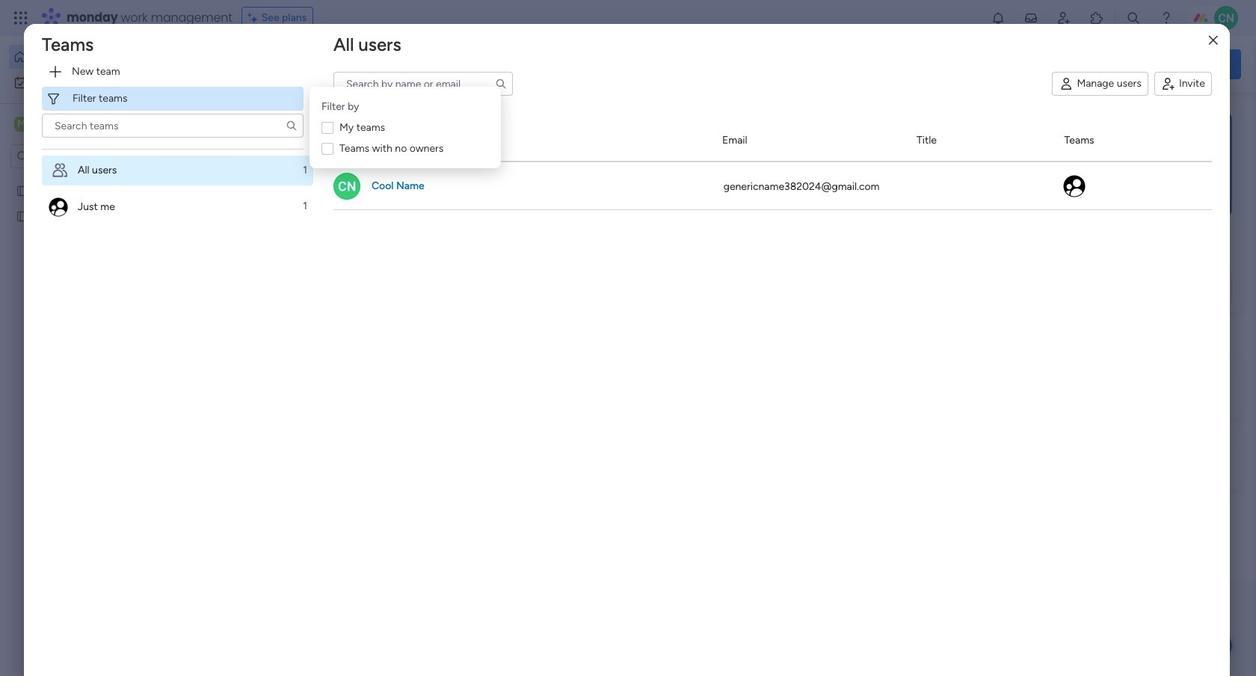 Task type: describe. For each thing, give the bounding box(es) containing it.
close recently visited image
[[231, 122, 249, 140]]

public board image
[[16, 183, 30, 197]]

monday marketplace image
[[1090, 10, 1105, 25]]

2 row from the top
[[334, 162, 1213, 210]]

Search teams search field
[[42, 114, 304, 138]]

templates image image
[[1031, 113, 1228, 216]]

close image
[[1209, 35, 1218, 46]]

quick search results list box
[[231, 140, 982, 338]]

help center element
[[1017, 429, 1242, 489]]

1 row from the top
[[334, 120, 1213, 162]]

help image
[[1160, 10, 1174, 25]]

Search by name or email search field
[[334, 72, 513, 96]]

search everything image
[[1127, 10, 1142, 25]]

invite members image
[[1057, 10, 1072, 25]]

public board image
[[16, 209, 30, 223]]

workspace image
[[14, 116, 29, 132]]



Task type: locate. For each thing, give the bounding box(es) containing it.
cool name image
[[334, 172, 361, 199]]

update feed image
[[1024, 10, 1039, 25]]

option
[[9, 45, 182, 69], [9, 70, 182, 94], [42, 155, 313, 185], [0, 177, 191, 180], [42, 191, 313, 221]]

see plans image
[[248, 10, 262, 26]]

search image for search by name or email search box
[[495, 78, 507, 90]]

row
[[334, 120, 1213, 162], [334, 162, 1213, 210]]

Search in workspace field
[[31, 148, 125, 165]]

list box
[[0, 175, 191, 431]]

search image for the search teams search box
[[286, 120, 298, 132]]

none search field search by name or email
[[334, 72, 513, 96]]

0 vertical spatial none search field
[[334, 72, 513, 96]]

1 vertical spatial search image
[[286, 120, 298, 132]]

search image
[[495, 78, 507, 90], [286, 120, 298, 132]]

0 horizontal spatial none search field
[[42, 114, 304, 138]]

grid
[[334, 120, 1213, 676]]

0 vertical spatial search image
[[495, 78, 507, 90]]

1 vertical spatial none search field
[[42, 114, 304, 138]]

0 horizontal spatial search image
[[286, 120, 298, 132]]

select product image
[[13, 10, 28, 25]]

None search field
[[334, 72, 513, 96], [42, 114, 304, 138]]

workspace selection element
[[14, 115, 125, 135]]

none search field the search teams
[[42, 114, 304, 138]]

notifications image
[[991, 10, 1006, 25]]

1 horizontal spatial search image
[[495, 78, 507, 90]]

cool name image
[[1215, 6, 1239, 30]]

getting started element
[[1017, 357, 1242, 417]]

1 horizontal spatial none search field
[[334, 72, 513, 96]]



Task type: vqa. For each thing, say whether or not it's contained in the screenshot.
Team Avatar
no



